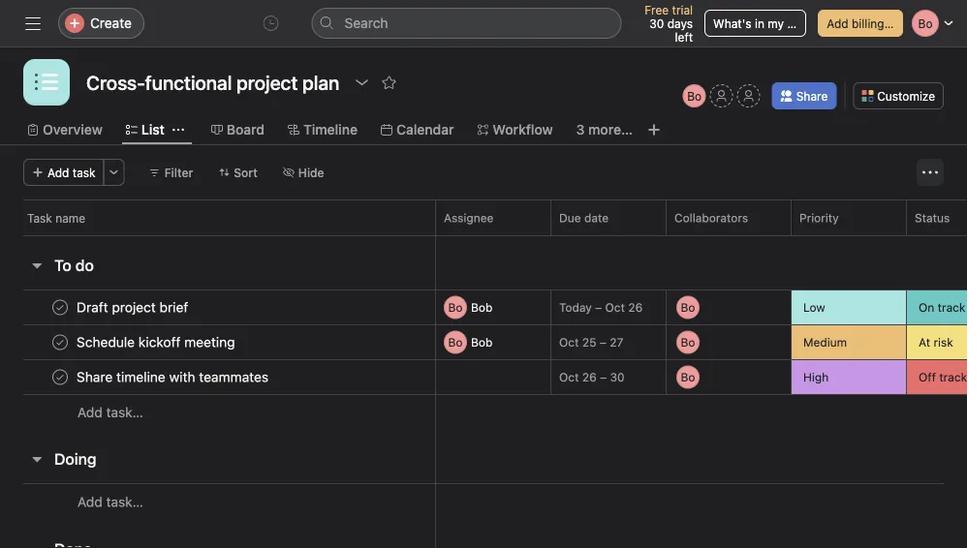Task type: locate. For each thing, give the bounding box(es) containing it.
bo button
[[683, 84, 706, 108]]

0 vertical spatial bob
[[471, 301, 493, 315]]

0 vertical spatial collapse task list for this section image
[[29, 258, 45, 273]]

2 vertical spatial –
[[600, 371, 607, 384]]

3 more…
[[576, 122, 633, 138]]

completed checkbox inside the schedule kickoff meeting cell
[[48, 331, 72, 354]]

0 horizontal spatial 30
[[610, 371, 625, 384]]

completed image down to at the left
[[48, 296, 72, 319]]

track
[[938, 301, 966, 315], [940, 371, 968, 384]]

share button
[[772, 82, 837, 110]]

1 vertical spatial completed image
[[48, 331, 72, 354]]

task… inside header to do tree grid
[[106, 405, 143, 421]]

Draft project brief text field
[[73, 298, 194, 318]]

at risk
[[919, 336, 954, 350]]

1 vertical spatial bob
[[471, 336, 493, 350]]

0 vertical spatial track
[[938, 301, 966, 315]]

more actions image up status
[[923, 165, 938, 180]]

add left billing
[[827, 16, 849, 30]]

name
[[55, 211, 85, 225]]

1 vertical spatial bo
[[448, 301, 463, 315]]

oct
[[606, 301, 625, 315], [559, 336, 579, 350], [559, 371, 579, 384]]

–
[[595, 301, 602, 315], [600, 336, 607, 350], [600, 371, 607, 384]]

timeline
[[303, 122, 358, 138]]

2 collapse task list for this section image from the top
[[29, 452, 45, 467]]

1 horizontal spatial 30
[[650, 16, 664, 30]]

track inside dropdown button
[[940, 371, 968, 384]]

1 task… from the top
[[106, 405, 143, 421]]

draft project brief cell
[[0, 290, 436, 326]]

oct down 'oct 25 – 27'
[[559, 371, 579, 384]]

3 more… button
[[576, 119, 633, 141]]

row containing oct 26
[[0, 358, 968, 397]]

add task…
[[78, 405, 143, 421], [78, 494, 143, 510]]

row
[[0, 200, 968, 236], [23, 235, 968, 237], [0, 288, 968, 327], [0, 323, 968, 362], [0, 358, 968, 397]]

due
[[559, 211, 581, 225]]

0 vertical spatial add task… button
[[78, 402, 143, 424]]

add
[[827, 16, 849, 30], [48, 166, 69, 179], [78, 405, 103, 421], [78, 494, 103, 510]]

30 down "27"
[[610, 371, 625, 384]]

0 vertical spatial completed checkbox
[[48, 331, 72, 354]]

what's
[[714, 16, 752, 30]]

0 vertical spatial add task…
[[78, 405, 143, 421]]

more actions image
[[923, 165, 938, 180], [108, 167, 120, 178]]

share timeline with teammates cell
[[0, 360, 436, 396]]

0 horizontal spatial 26
[[583, 371, 597, 384]]

26 down 25
[[583, 371, 597, 384]]

1 vertical spatial –
[[600, 336, 607, 350]]

do
[[75, 256, 94, 275]]

2 add task… from the top
[[78, 494, 143, 510]]

1 completed checkbox from the top
[[48, 331, 72, 354]]

1 vertical spatial 30
[[610, 371, 625, 384]]

2 bob from the top
[[471, 336, 493, 350]]

track inside popup button
[[938, 301, 966, 315]]

0 vertical spatial completed image
[[48, 296, 72, 319]]

completed image for oct 25 – 27
[[48, 331, 72, 354]]

completed checkbox inside share timeline with teammates cell
[[48, 366, 72, 389]]

completed image up completed icon
[[48, 331, 72, 354]]

1 vertical spatial 26
[[583, 371, 597, 384]]

completed image
[[48, 296, 72, 319], [48, 331, 72, 354]]

30 left days at right
[[650, 16, 664, 30]]

add task… button
[[78, 402, 143, 424], [78, 492, 143, 513]]

medium button
[[792, 326, 907, 360]]

26
[[629, 301, 643, 315], [583, 371, 597, 384]]

Completed checkbox
[[48, 331, 72, 354], [48, 366, 72, 389]]

due date
[[559, 211, 609, 225]]

track right off
[[940, 371, 968, 384]]

add task… for 2nd add task… row from the bottom
[[78, 405, 143, 421]]

overview link
[[27, 119, 103, 141]]

1 vertical spatial track
[[940, 371, 968, 384]]

task…
[[106, 405, 143, 421], [106, 494, 143, 510]]

free
[[645, 3, 669, 16]]

status
[[915, 211, 950, 225]]

– left "27"
[[600, 336, 607, 350]]

bo for today – oct 26
[[448, 301, 463, 315]]

1 add task… button from the top
[[78, 402, 143, 424]]

2 vertical spatial oct
[[559, 371, 579, 384]]

1 bob from the top
[[471, 301, 493, 315]]

customize
[[878, 89, 936, 103]]

completed image inside draft project brief cell
[[48, 296, 72, 319]]

calendar link
[[381, 119, 454, 141]]

1 add task… from the top
[[78, 405, 143, 421]]

1 collapse task list for this section image from the top
[[29, 258, 45, 273]]

info
[[888, 16, 909, 30]]

low button
[[792, 291, 907, 325]]

add task… row
[[0, 395, 968, 430], [0, 484, 968, 521]]

1 vertical spatial collapse task list for this section image
[[29, 452, 45, 467]]

1 vertical spatial oct
[[559, 336, 579, 350]]

bob
[[471, 301, 493, 315], [471, 336, 493, 350]]

task… down add a task to this section image
[[106, 494, 143, 510]]

0 vertical spatial task…
[[106, 405, 143, 421]]

trial?
[[788, 16, 814, 30]]

add task… down add a task to this section image
[[78, 494, 143, 510]]

2 task… from the top
[[106, 494, 143, 510]]

– for oct 26
[[600, 371, 607, 384]]

27
[[610, 336, 624, 350]]

2 completed checkbox from the top
[[48, 366, 72, 389]]

0 vertical spatial add task… row
[[0, 395, 968, 430]]

add task… up add a task to this section image
[[78, 405, 143, 421]]

task… for 'add task…' button related to 1st add task… row from the bottom of the page
[[106, 494, 143, 510]]

collapse task list for this section image for to do
[[29, 258, 45, 273]]

30
[[650, 16, 664, 30], [610, 371, 625, 384]]

search button
[[312, 8, 622, 39]]

bob for oct
[[471, 336, 493, 350]]

completed checkbox for oct 25
[[48, 331, 72, 354]]

collapse task list for this section image left doing "button"
[[29, 452, 45, 467]]

add up doing "button"
[[78, 405, 103, 421]]

add to starred image
[[381, 75, 397, 90]]

1 vertical spatial task…
[[106, 494, 143, 510]]

Schedule kickoff meeting text field
[[73, 333, 241, 352]]

1 vertical spatial add task… button
[[78, 492, 143, 513]]

completed checkbox down completed option
[[48, 366, 72, 389]]

assignee
[[444, 211, 494, 225]]

add left the task on the top left of page
[[48, 166, 69, 179]]

timeline link
[[288, 119, 358, 141]]

oct left 25
[[559, 336, 579, 350]]

oct up "27"
[[606, 301, 625, 315]]

low
[[804, 301, 826, 315]]

1 vertical spatial add task… row
[[0, 484, 968, 521]]

2 add task… row from the top
[[0, 484, 968, 521]]

1 completed image from the top
[[48, 296, 72, 319]]

– down 'oct 25 – 27'
[[600, 371, 607, 384]]

add task button
[[23, 159, 104, 186]]

on track button
[[907, 291, 968, 325]]

add task… inside header to do tree grid
[[78, 405, 143, 421]]

0 vertical spatial 26
[[629, 301, 643, 315]]

off
[[919, 371, 937, 384]]

26 right today
[[629, 301, 643, 315]]

sort
[[234, 166, 258, 179]]

overview
[[43, 122, 103, 138]]

add task… button inside header to do tree grid
[[78, 402, 143, 424]]

left
[[675, 30, 693, 44]]

2 add task… button from the top
[[78, 492, 143, 513]]

list image
[[35, 71, 58, 94]]

completed image for today – oct 26
[[48, 296, 72, 319]]

None text field
[[81, 65, 344, 100]]

at
[[919, 336, 931, 350]]

to
[[54, 256, 72, 275]]

header to do tree grid
[[0, 288, 968, 430]]

bo
[[688, 89, 702, 103], [448, 301, 463, 315], [448, 336, 463, 350]]

bo inside button
[[688, 89, 702, 103]]

– right today
[[595, 301, 602, 315]]

priority
[[800, 211, 839, 225]]

oct for oct 25 – 27
[[559, 336, 579, 350]]

at risk button
[[907, 326, 968, 360]]

add task… button down add a task to this section image
[[78, 492, 143, 513]]

1 vertical spatial completed checkbox
[[48, 366, 72, 389]]

2 completed image from the top
[[48, 331, 72, 354]]

add task… button up add a task to this section image
[[78, 402, 143, 424]]

add inside header to do tree grid
[[78, 405, 103, 421]]

track right on
[[938, 301, 966, 315]]

1 vertical spatial add task…
[[78, 494, 143, 510]]

expand sidebar image
[[25, 16, 41, 31]]

completed checkbox up completed icon
[[48, 331, 72, 354]]

collapse task list for this section image
[[29, 258, 45, 273], [29, 452, 45, 467]]

0 vertical spatial bo
[[688, 89, 702, 103]]

0 vertical spatial 30
[[650, 16, 664, 30]]

to do
[[54, 256, 94, 275]]

search list box
[[312, 8, 622, 39]]

2 vertical spatial bo
[[448, 336, 463, 350]]

completed image inside the schedule kickoff meeting cell
[[48, 331, 72, 354]]

add task… button for 2nd add task… row from the bottom
[[78, 402, 143, 424]]

collaborators
[[675, 211, 749, 225]]

– for oct 25
[[600, 336, 607, 350]]

to do button
[[54, 248, 94, 283]]

more actions image right the task on the top left of page
[[108, 167, 120, 178]]

collapse task list for this section image left to at the left
[[29, 258, 45, 273]]

list
[[141, 122, 165, 138]]

track for on track
[[938, 301, 966, 315]]

workflow link
[[477, 119, 553, 141]]

task… up add a task to this section image
[[106, 405, 143, 421]]



Task type: describe. For each thing, give the bounding box(es) containing it.
doing
[[54, 450, 97, 469]]

3
[[576, 122, 585, 138]]

task name
[[27, 211, 85, 225]]

trial
[[672, 3, 693, 16]]

30 inside free trial 30 days left
[[650, 16, 664, 30]]

task… for 'add task…' button within the header to do tree grid
[[106, 405, 143, 421]]

collapse task list for this section image for doing
[[29, 452, 45, 467]]

oct 25 – 27
[[559, 336, 624, 350]]

oct 26 – 30
[[559, 371, 625, 384]]

off track
[[919, 371, 968, 384]]

doing button
[[54, 442, 97, 477]]

what's in my trial? button
[[705, 10, 814, 37]]

medium
[[804, 336, 847, 350]]

board
[[227, 122, 265, 138]]

add task… button for 1st add task… row from the bottom of the page
[[78, 492, 143, 513]]

today
[[559, 301, 592, 315]]

what's in my trial?
[[714, 16, 814, 30]]

0 vertical spatial –
[[595, 301, 602, 315]]

my
[[768, 16, 784, 30]]

1 horizontal spatial 26
[[629, 301, 643, 315]]

free trial 30 days left
[[645, 3, 693, 44]]

0 vertical spatial oct
[[606, 301, 625, 315]]

completed image
[[48, 366, 72, 389]]

days
[[668, 16, 693, 30]]

Share timeline with teammates text field
[[73, 368, 274, 387]]

add tab image
[[647, 122, 662, 138]]

add a task to this section image
[[106, 452, 122, 467]]

1 add task… row from the top
[[0, 395, 968, 430]]

list link
[[126, 119, 165, 141]]

task
[[73, 166, 96, 179]]

hide button
[[274, 159, 333, 186]]

add task
[[48, 166, 96, 179]]

billing
[[852, 16, 885, 30]]

search
[[345, 15, 388, 31]]

Completed checkbox
[[48, 296, 72, 319]]

filter button
[[140, 159, 202, 186]]

tab actions image
[[172, 124, 184, 136]]

show options image
[[354, 75, 370, 90]]

on track
[[919, 301, 966, 315]]

oct for oct 26 – 30
[[559, 371, 579, 384]]

today – oct 26
[[559, 301, 643, 315]]

bob for today
[[471, 301, 493, 315]]

filter
[[164, 166, 193, 179]]

30 inside header to do tree grid
[[610, 371, 625, 384]]

date
[[585, 211, 609, 225]]

history image
[[263, 16, 279, 31]]

add down doing "button"
[[78, 494, 103, 510]]

on
[[919, 301, 935, 315]]

25
[[583, 336, 597, 350]]

schedule kickoff meeting cell
[[0, 325, 436, 361]]

add task… for 1st add task… row from the bottom of the page
[[78, 494, 143, 510]]

create
[[90, 15, 132, 31]]

customize button
[[853, 82, 944, 110]]

bo for oct 25 – 27
[[448, 336, 463, 350]]

calendar
[[396, 122, 454, 138]]

sort button
[[210, 159, 266, 186]]

add billing info
[[827, 16, 909, 30]]

1 horizontal spatial more actions image
[[923, 165, 938, 180]]

share
[[797, 89, 828, 103]]

in
[[755, 16, 765, 30]]

off track button
[[907, 361, 968, 395]]

hide
[[298, 166, 324, 179]]

board link
[[211, 119, 265, 141]]

add billing info button
[[818, 10, 909, 37]]

0 horizontal spatial more actions image
[[108, 167, 120, 178]]

row containing task name
[[0, 200, 968, 236]]

task
[[27, 211, 52, 225]]

high
[[804, 371, 829, 384]]

completed checkbox for oct 26
[[48, 366, 72, 389]]

high button
[[792, 361, 907, 395]]

risk
[[934, 336, 954, 350]]

workflow
[[493, 122, 553, 138]]

more…
[[589, 122, 633, 138]]

create button
[[58, 8, 144, 39]]

track for off track
[[940, 371, 968, 384]]



Task type: vqa. For each thing, say whether or not it's contained in the screenshot.
Completed option
yes



